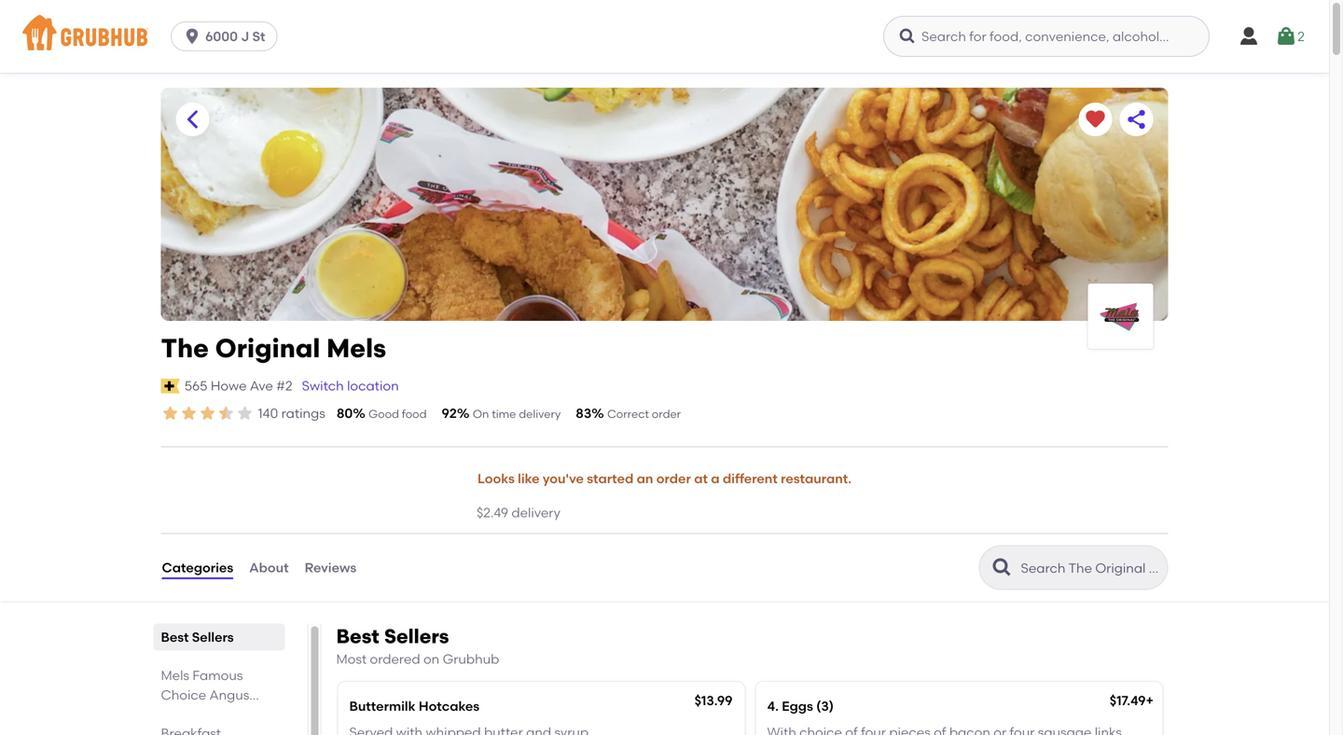 Task type: vqa. For each thing, say whether or not it's contained in the screenshot.
subscription pass icon related to Ronnie's Market
no



Task type: describe. For each thing, give the bounding box(es) containing it.
565 howe ave #2
[[184, 378, 293, 394]]

order inside button
[[657, 471, 691, 487]]

about button
[[248, 534, 290, 601]]

howe
[[211, 378, 247, 394]]

565 howe ave #2 button
[[184, 376, 294, 397]]

reviews
[[305, 560, 357, 576]]

caret left icon image
[[181, 108, 204, 131]]

hotcakes
[[419, 698, 480, 714]]

time
[[492, 407, 516, 421]]

best for best sellers most ordered on grubhub
[[336, 625, 379, 649]]

ordered
[[370, 651, 420, 667]]

the original mels logo image
[[1088, 293, 1154, 340]]

sellers for best sellers
[[192, 629, 234, 645]]

0 vertical spatial delivery
[[519, 407, 561, 421]]

saved restaurant button
[[1079, 103, 1113, 136]]

about
[[249, 560, 289, 576]]

Search The Original Mels search field
[[1019, 559, 1162, 577]]

eggs
[[782, 698, 813, 714]]

$2.49 delivery
[[477, 505, 561, 520]]

started
[[587, 471, 634, 487]]

subscription pass image
[[161, 379, 180, 394]]

correct
[[608, 407, 649, 421]]

switch
[[302, 378, 344, 394]]

correct order
[[608, 407, 681, 421]]

different
[[723, 471, 778, 487]]

looks like you've started an order at a different restaurant.
[[478, 471, 852, 487]]

0 horizontal spatial svg image
[[898, 27, 917, 46]]

80
[[337, 405, 353, 421]]

565
[[184, 378, 208, 394]]

location
[[347, 378, 399, 394]]

looks
[[478, 471, 515, 487]]

an
[[637, 471, 653, 487]]

angus
[[209, 687, 249, 703]]

reviews button
[[304, 534, 358, 601]]

a
[[711, 471, 720, 487]]

$2.49
[[477, 505, 509, 520]]

you've
[[543, 471, 584, 487]]

$17.49
[[1110, 693, 1146, 708]]

92
[[442, 405, 457, 421]]

looks like you've started an order at a different restaurant. button
[[477, 458, 853, 499]]

6000 j st button
[[171, 21, 285, 51]]

good food
[[369, 407, 427, 421]]



Task type: locate. For each thing, give the bounding box(es) containing it.
most
[[336, 651, 367, 667]]

1 vertical spatial mels
[[161, 668, 189, 684]]

like
[[518, 471, 540, 487]]

sellers
[[384, 625, 449, 649], [192, 629, 234, 645]]

delivery right time
[[519, 407, 561, 421]]

delivery down like
[[512, 505, 561, 520]]

1 horizontal spatial best
[[336, 625, 379, 649]]

2
[[1298, 28, 1305, 44]]

ave
[[250, 378, 273, 394]]

order left at
[[657, 471, 691, 487]]

delivery
[[519, 407, 561, 421], [512, 505, 561, 520]]

(3)
[[817, 698, 834, 714]]

on time delivery
[[473, 407, 561, 421]]

buttermilk hotcakes
[[349, 698, 480, 714]]

4. eggs (3)
[[767, 698, 834, 714]]

svg image left 2 button
[[1238, 25, 1260, 48]]

buttermilk
[[349, 698, 416, 714]]

0 horizontal spatial svg image
[[183, 27, 202, 46]]

6000
[[205, 28, 238, 44]]

svg image inside 2 button
[[1276, 25, 1298, 48]]

2 button
[[1276, 20, 1305, 53]]

star icon image
[[161, 404, 180, 423], [180, 404, 198, 423], [198, 404, 217, 423], [217, 404, 236, 423], [217, 404, 236, 423], [236, 404, 254, 423]]

sellers up the famous
[[192, 629, 234, 645]]

mels
[[327, 333, 386, 364], [161, 668, 189, 684]]

4.
[[767, 698, 779, 714]]

at
[[694, 471, 708, 487]]

food
[[402, 407, 427, 421]]

best for best sellers
[[161, 629, 189, 645]]

140
[[258, 405, 278, 421]]

categories
[[162, 560, 233, 576]]

choice
[[161, 687, 206, 703]]

restaurant.
[[781, 471, 852, 487]]

best sellers most ordered on grubhub
[[336, 625, 499, 667]]

$17.49 +
[[1110, 693, 1154, 708]]

1 horizontal spatial mels
[[327, 333, 386, 364]]

mels up switch location
[[327, 333, 386, 364]]

j
[[241, 28, 249, 44]]

best up choice
[[161, 629, 189, 645]]

0 horizontal spatial best
[[161, 629, 189, 645]]

order
[[652, 407, 681, 421], [657, 471, 691, 487]]

Search for food, convenience, alcohol... search field
[[884, 16, 1210, 57]]

sellers for best sellers most ordered on grubhub
[[384, 625, 449, 649]]

the original mels
[[161, 333, 386, 364]]

+
[[1146, 693, 1154, 708]]

svg image
[[1276, 25, 1298, 48], [898, 27, 917, 46]]

st
[[252, 28, 265, 44]]

grubhub
[[443, 651, 499, 667]]

sellers up on
[[384, 625, 449, 649]]

on
[[424, 651, 440, 667]]

categories button
[[161, 534, 234, 601]]

1 vertical spatial order
[[657, 471, 691, 487]]

search icon image
[[991, 557, 1014, 579]]

mels famous choice angus burgers
[[161, 668, 249, 723]]

good
[[369, 407, 399, 421]]

famous
[[193, 668, 243, 684]]

mels up choice
[[161, 668, 189, 684]]

best inside best sellers most ordered on grubhub
[[336, 625, 379, 649]]

switch location
[[302, 378, 399, 394]]

burgers
[[161, 707, 209, 723]]

$13.99
[[695, 693, 733, 708]]

140 ratings
[[258, 405, 325, 421]]

1 horizontal spatial sellers
[[384, 625, 449, 649]]

on
[[473, 407, 489, 421]]

order right correct
[[652, 407, 681, 421]]

1 vertical spatial delivery
[[512, 505, 561, 520]]

best sellers
[[161, 629, 234, 645]]

share icon image
[[1126, 108, 1148, 131]]

0 vertical spatial mels
[[327, 333, 386, 364]]

main navigation navigation
[[0, 0, 1330, 73]]

#2
[[276, 378, 293, 394]]

0 horizontal spatial sellers
[[192, 629, 234, 645]]

original
[[215, 333, 320, 364]]

svg image
[[1238, 25, 1260, 48], [183, 27, 202, 46]]

6000 j st
[[205, 28, 265, 44]]

svg image left 6000
[[183, 27, 202, 46]]

0 horizontal spatial mels
[[161, 668, 189, 684]]

83
[[576, 405, 592, 421]]

ratings
[[281, 405, 325, 421]]

best up most
[[336, 625, 379, 649]]

switch location button
[[301, 376, 400, 397]]

1 horizontal spatial svg image
[[1276, 25, 1298, 48]]

mels inside mels famous choice angus burgers
[[161, 668, 189, 684]]

sellers inside best sellers most ordered on grubhub
[[384, 625, 449, 649]]

saved restaurant image
[[1085, 108, 1107, 131]]

best
[[336, 625, 379, 649], [161, 629, 189, 645]]

0 vertical spatial order
[[652, 407, 681, 421]]

the
[[161, 333, 209, 364]]

1 horizontal spatial svg image
[[1238, 25, 1260, 48]]

svg image inside 6000 j st button
[[183, 27, 202, 46]]



